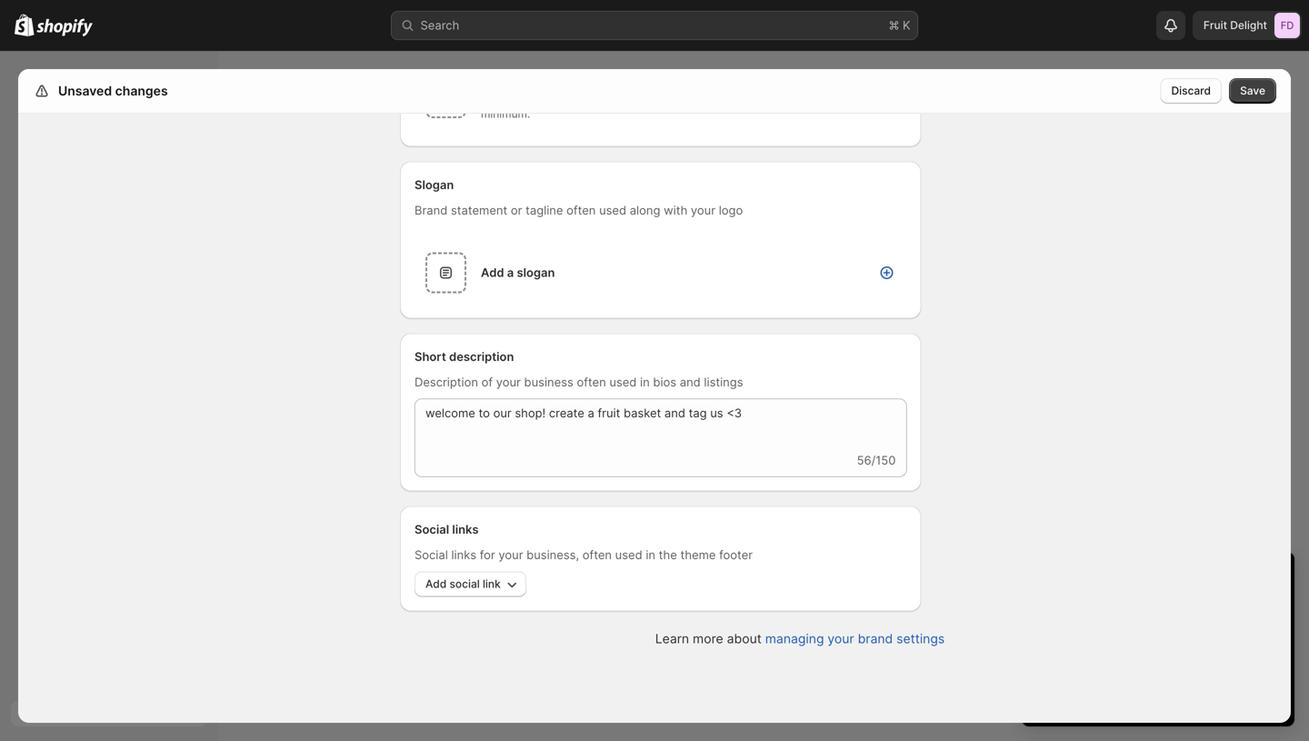 Task type: locate. For each thing, give the bounding box(es) containing it.
your left brand
[[828, 631, 855, 647]]

often right business,
[[583, 548, 612, 562]]

1920×1080
[[731, 93, 789, 106]]

learn more about managing your brand settings
[[656, 631, 945, 647]]

0 horizontal spatial or
[[511, 203, 523, 217]]

0 vertical spatial links
[[452, 523, 479, 537]]

of
[[482, 375, 493, 389]]

or left tagline
[[511, 203, 523, 217]]

add for add social link
[[426, 578, 447, 591]]

3 days left in your trial element
[[1022, 599, 1295, 727]]

0 horizontal spatial add
[[426, 578, 447, 591]]

often for tagline
[[567, 203, 596, 217]]

1 social from the top
[[415, 523, 449, 537]]

0 vertical spatial add
[[481, 266, 504, 280]]

for
[[480, 548, 496, 562]]

often
[[567, 203, 596, 217], [577, 375, 606, 389], [583, 548, 612, 562]]

social down social links
[[415, 548, 448, 562]]

save
[[1241, 84, 1266, 97]]

shopify image
[[15, 14, 34, 36]]

often right tagline
[[567, 203, 596, 217]]

in
[[640, 375, 650, 389], [646, 548, 656, 562]]

minimum.
[[481, 107, 531, 121]]

used left "along"
[[600, 203, 627, 217]]

theme
[[681, 548, 716, 562]]

0 vertical spatial social
[[415, 523, 449, 537]]

add left social
[[426, 578, 447, 591]]

in left the
[[646, 548, 656, 562]]

1 vertical spatial add
[[426, 578, 447, 591]]

used
[[600, 203, 627, 217], [610, 375, 637, 389], [616, 548, 643, 562]]

dialog
[[1299, 63, 1310, 723]]

or left the jpg.
[[607, 93, 618, 106]]

0 vertical spatial often
[[567, 203, 596, 217]]

1 vertical spatial used
[[610, 375, 637, 389]]

listings
[[704, 375, 744, 389]]

0 vertical spatial or
[[607, 93, 618, 106]]

often for business
[[577, 375, 606, 389]]

a
[[507, 266, 514, 280]]

discard button
[[1161, 78, 1223, 104]]

description of your business often used in bios and listings
[[415, 375, 744, 389]]

used left the
[[616, 548, 643, 562]]

your right for
[[499, 548, 524, 562]]

your right with
[[691, 203, 716, 217]]

2 vertical spatial used
[[616, 548, 643, 562]]

settings
[[897, 631, 945, 647]]

used for along
[[600, 203, 627, 217]]

1 vertical spatial social
[[415, 548, 448, 562]]

social for social links for your business, often used in the theme footer
[[415, 548, 448, 562]]

in left bios
[[640, 375, 650, 389]]

1 vertical spatial links
[[452, 548, 477, 562]]

1 horizontal spatial add
[[481, 266, 504, 280]]

save button
[[1230, 78, 1277, 104]]

1 vertical spatial often
[[577, 375, 606, 389]]

logo
[[719, 203, 743, 217]]

unsaved changes
[[58, 83, 168, 99]]

often right the business
[[577, 375, 606, 389]]

welcome to our shop! create a fruit basket and tag us <3 text field
[[415, 399, 907, 452]]

your right of
[[496, 375, 521, 389]]

0 vertical spatial used
[[600, 203, 627, 217]]

statement
[[451, 203, 508, 217]]

2 social from the top
[[415, 548, 448, 562]]

⌘ k
[[889, 18, 911, 32]]

add left a
[[481, 266, 504, 280]]

changes
[[115, 83, 168, 99]]

your
[[691, 203, 716, 217], [496, 375, 521, 389], [499, 548, 524, 562], [828, 631, 855, 647]]

links left for
[[452, 548, 477, 562]]

add for add a slogan
[[481, 266, 504, 280]]

heic, webp, svg, png, or jpg. recommended: 1920×1080 pixels minimum.
[[481, 93, 822, 121]]

and
[[680, 375, 701, 389]]

managing
[[766, 631, 825, 647]]

slogan
[[517, 266, 555, 280]]

used left bios
[[610, 375, 637, 389]]

delight
[[1231, 19, 1268, 32]]

social
[[415, 523, 449, 537], [415, 548, 448, 562]]

about
[[727, 631, 762, 647]]

or
[[607, 93, 618, 106], [511, 203, 523, 217]]

1 horizontal spatial or
[[607, 93, 618, 106]]

fruit delight image
[[1275, 13, 1301, 38]]

0 vertical spatial in
[[640, 375, 650, 389]]

footer
[[720, 548, 753, 562]]

add
[[481, 266, 504, 280], [426, 578, 447, 591]]

links up social
[[452, 523, 479, 537]]

shopify image
[[37, 19, 93, 37]]

add inside dropdown button
[[426, 578, 447, 591]]

links
[[452, 523, 479, 537], [452, 548, 477, 562]]

social up add social link
[[415, 523, 449, 537]]

add social link
[[426, 578, 501, 591]]



Task type: describe. For each thing, give the bounding box(es) containing it.
description
[[449, 350, 514, 364]]

social
[[450, 578, 480, 591]]

recommended:
[[648, 93, 728, 106]]

discard
[[1172, 84, 1212, 97]]

jpg.
[[621, 93, 645, 106]]

the
[[659, 548, 678, 562]]

social for social links
[[415, 523, 449, 537]]

fruit
[[1204, 19, 1228, 32]]

fruit delight
[[1204, 19, 1268, 32]]

slogan
[[415, 178, 454, 192]]

⌘
[[889, 18, 900, 32]]

along
[[630, 203, 661, 217]]

2 vertical spatial often
[[583, 548, 612, 562]]

brand
[[415, 203, 448, 217]]

svg,
[[549, 93, 574, 106]]

learn
[[656, 631, 690, 647]]

social links for your business, often used in the theme footer
[[415, 548, 753, 562]]

add a slogan
[[481, 266, 555, 280]]

link
[[483, 578, 501, 591]]

1 vertical spatial in
[[646, 548, 656, 562]]

settings
[[55, 83, 106, 99]]

1 vertical spatial or
[[511, 203, 523, 217]]

add social link button
[[415, 572, 526, 597]]

short
[[415, 350, 446, 364]]

social links
[[415, 523, 479, 537]]

more
[[693, 631, 724, 647]]

links for social links for your business, often used in the theme footer
[[452, 548, 477, 562]]

business
[[524, 375, 574, 389]]

brand statement or tagline often used along with your logo
[[415, 203, 743, 217]]

brand
[[858, 631, 893, 647]]

search
[[421, 18, 460, 32]]

used for in
[[610, 375, 637, 389]]

png,
[[578, 93, 604, 106]]

short description
[[415, 350, 514, 364]]

tagline
[[526, 203, 564, 217]]

links for social links
[[452, 523, 479, 537]]

heic,
[[481, 93, 510, 106]]

unsaved
[[58, 83, 112, 99]]

managing your brand settings link
[[766, 631, 945, 647]]

k
[[903, 18, 911, 32]]

description
[[415, 375, 478, 389]]

webp,
[[513, 93, 546, 106]]

settings dialog
[[18, 0, 1292, 723]]

pixels
[[792, 93, 822, 106]]

with
[[664, 203, 688, 217]]

business,
[[527, 548, 580, 562]]

or inside the heic, webp, svg, png, or jpg. recommended: 1920×1080 pixels minimum.
[[607, 93, 618, 106]]

bios
[[653, 375, 677, 389]]



Task type: vqa. For each thing, say whether or not it's contained in the screenshot.
My Store image in the right top of the page
no



